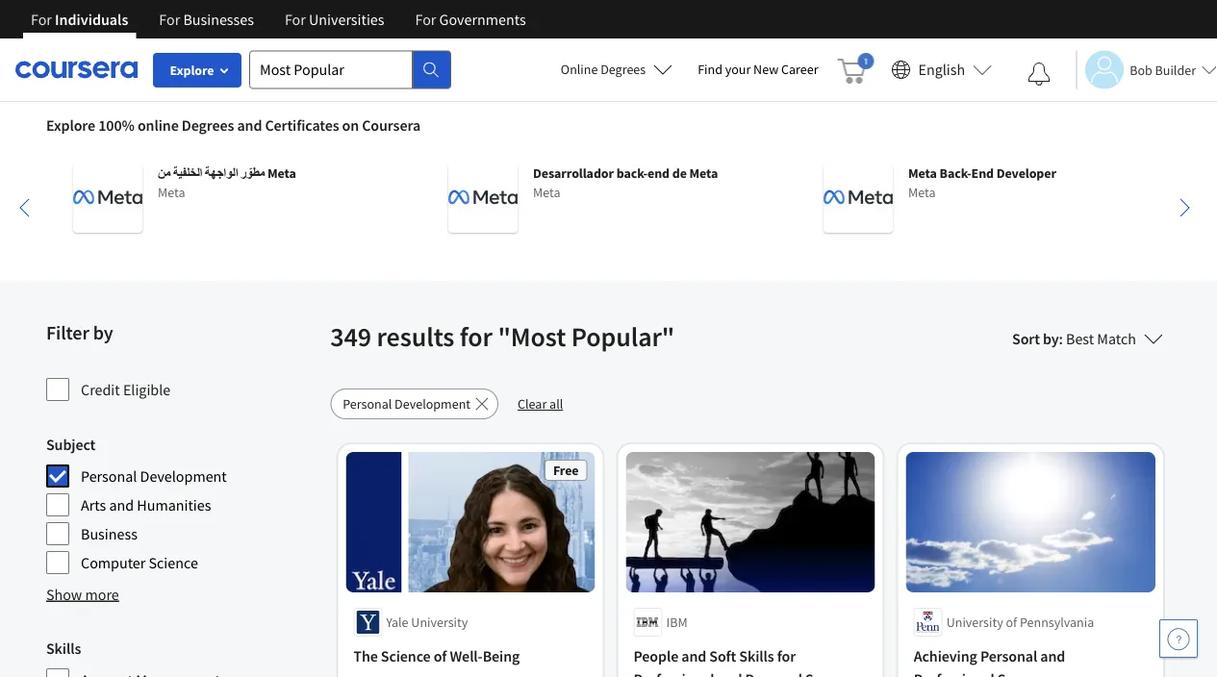 Task type: describe. For each thing, give the bounding box(es) containing it.
new
[[754, 61, 779, 78]]

explore for explore
[[170, 62, 214, 79]]

1 university from the left
[[411, 614, 468, 631]]

1 vertical spatial of
[[434, 647, 447, 666]]

مطوّر الواجهة الخلفية من meta meta
[[158, 165, 296, 201]]

personal development button
[[330, 389, 499, 420]]

personal inside subject group
[[81, 467, 137, 486]]

subject group
[[46, 433, 319, 576]]

certificates
[[265, 116, 339, 135]]

people and soft skills for professional and personal success link
[[634, 645, 868, 678]]

find
[[698, 61, 723, 78]]

english button
[[884, 39, 1001, 101]]

for for universities
[[285, 10, 306, 29]]

professional inside 'people and soft skills for professional and personal success'
[[634, 670, 715, 678]]

for universities
[[285, 10, 385, 29]]

eligible
[[123, 380, 171, 400]]

english
[[919, 60, 966, 79]]

all
[[550, 396, 564, 413]]

pennsylvania
[[1021, 614, 1095, 631]]

your
[[726, 61, 751, 78]]

arts and humanities
[[81, 496, 211, 515]]

skills inside group
[[46, 639, 81, 659]]

sort by : best match
[[1013, 329, 1137, 349]]

desarrollador back-end de meta meta
[[533, 165, 719, 201]]

مطوّر
[[241, 165, 265, 182]]

349 results for "most popular"
[[330, 320, 675, 354]]

and down soft
[[718, 670, 743, 678]]

explore 100% online degrees and certificates on coursera
[[46, 116, 421, 135]]

governments
[[440, 10, 526, 29]]

arts
[[81, 496, 106, 515]]

soft
[[710, 647, 737, 666]]

349
[[330, 320, 372, 354]]

for governments
[[415, 10, 526, 29]]

meta image for مطوّر الواجهة الخلفية من meta meta
[[73, 164, 142, 233]]

credit eligible
[[81, 380, 171, 400]]

0 horizontal spatial for
[[460, 320, 493, 354]]

free
[[554, 462, 579, 479]]

2 university from the left
[[947, 614, 1004, 631]]

for businesses
[[159, 10, 254, 29]]

people and soft skills for professional and personal success
[[634, 647, 857, 678]]

online
[[138, 116, 179, 135]]

success inside achieving personal and professional success
[[998, 670, 1049, 678]]

banner navigation
[[15, 0, 542, 39]]

coursera
[[362, 116, 421, 135]]

online degrees button
[[546, 48, 689, 91]]

computer
[[81, 554, 146, 573]]

subject
[[46, 435, 96, 454]]

university of pennsylvania
[[947, 614, 1095, 631]]

and inside achieving personal and professional success
[[1041, 647, 1066, 666]]

for individuals
[[31, 10, 128, 29]]

professional inside achieving personal and professional success
[[914, 670, 995, 678]]

filter
[[46, 321, 89, 345]]

:
[[1060, 329, 1064, 349]]

computer science
[[81, 554, 198, 573]]

sort
[[1013, 329, 1041, 349]]

personal inside 'people and soft skills for professional and personal success'
[[746, 670, 803, 678]]

الواجهة
[[205, 165, 238, 182]]

achieving personal and professional success link
[[914, 645, 1149, 678]]

What do you want to learn? text field
[[249, 51, 413, 89]]

bob builder
[[1131, 61, 1197, 78]]

skills group
[[46, 637, 319, 678]]

"most
[[498, 320, 566, 354]]

individuals
[[55, 10, 128, 29]]

yale
[[386, 614, 409, 631]]

people
[[634, 647, 679, 666]]

development inside subject group
[[140, 467, 227, 486]]

explore button
[[153, 53, 242, 88]]

universities
[[309, 10, 385, 29]]

being
[[483, 647, 520, 666]]

on
[[342, 116, 359, 135]]

and up مطوّر
[[237, 116, 262, 135]]

career
[[782, 61, 819, 78]]

business
[[81, 525, 138, 544]]

development inside button
[[395, 396, 471, 413]]

skills inside 'people and soft skills for professional and personal success'
[[740, 647, 775, 666]]

filter by
[[46, 321, 113, 345]]

builder
[[1156, 61, 1197, 78]]

coursera image
[[15, 54, 138, 85]]

meta image for desarrollador back-end de meta meta
[[449, 164, 518, 233]]

online
[[561, 61, 598, 78]]



Task type: vqa. For each thing, say whether or not it's contained in the screenshot.
ME
no



Task type: locate. For each thing, give the bounding box(es) containing it.
science for the
[[381, 647, 431, 666]]

explore left the 100%
[[46, 116, 95, 135]]

0 horizontal spatial meta image
[[73, 164, 142, 233]]

0 vertical spatial degrees
[[601, 61, 646, 78]]

1 success from the left
[[806, 670, 857, 678]]

0 vertical spatial for
[[460, 320, 493, 354]]

more
[[85, 585, 119, 605]]

degrees inside popup button
[[601, 61, 646, 78]]

personal inside achieving personal and professional success
[[981, 647, 1038, 666]]

best
[[1067, 329, 1095, 349]]

0 vertical spatial science
[[149, 554, 198, 573]]

2 horizontal spatial meta image
[[824, 164, 893, 233]]

shopping cart: 1 item image
[[838, 53, 875, 84]]

0 horizontal spatial by
[[93, 321, 113, 345]]

online degrees
[[561, 61, 646, 78]]

of
[[1007, 614, 1018, 631], [434, 647, 447, 666]]

show more button
[[46, 583, 119, 607]]

1 horizontal spatial personal development
[[343, 396, 471, 413]]

2 meta image from the left
[[449, 164, 518, 233]]

0 horizontal spatial success
[[806, 670, 857, 678]]

0 horizontal spatial degrees
[[182, 116, 234, 135]]

2 success from the left
[[998, 670, 1049, 678]]

help center image
[[1168, 628, 1191, 651]]

personal inside button
[[343, 396, 392, 413]]

university up the science of well-being
[[411, 614, 468, 631]]

by
[[93, 321, 113, 345], [1044, 329, 1060, 349]]

0 horizontal spatial personal development
[[81, 467, 227, 486]]

the
[[354, 647, 378, 666]]

1 vertical spatial explore
[[46, 116, 95, 135]]

for left "governments"
[[415, 10, 437, 29]]

science inside subject group
[[149, 554, 198, 573]]

back-
[[940, 165, 972, 182]]

humanities
[[137, 496, 211, 515]]

results
[[377, 320, 455, 354]]

professional down people at bottom right
[[634, 670, 715, 678]]

skills down show
[[46, 639, 81, 659]]

for for governments
[[415, 10, 437, 29]]

professional
[[634, 670, 715, 678], [914, 670, 995, 678]]

well-
[[450, 647, 483, 666]]

0 horizontal spatial professional
[[634, 670, 715, 678]]

0 vertical spatial of
[[1007, 614, 1018, 631]]

3 for from the left
[[285, 10, 306, 29]]

1 vertical spatial degrees
[[182, 116, 234, 135]]

personal development down results
[[343, 396, 471, 413]]

yale university
[[386, 614, 468, 631]]

1 for from the left
[[31, 10, 52, 29]]

show notifications image
[[1028, 63, 1052, 86]]

show
[[46, 585, 82, 605]]

clear all
[[518, 396, 564, 413]]

personal development
[[343, 396, 471, 413], [81, 467, 227, 486]]

meta
[[268, 165, 296, 182], [690, 165, 719, 182], [909, 165, 938, 182], [158, 184, 185, 201], [533, 184, 561, 201], [909, 184, 936, 201]]

by for sort
[[1044, 329, 1060, 349]]

1 horizontal spatial of
[[1007, 614, 1018, 631]]

success inside 'people and soft skills for professional and personal success'
[[806, 670, 857, 678]]

for for businesses
[[159, 10, 180, 29]]

show more
[[46, 585, 119, 605]]

bob
[[1131, 61, 1153, 78]]

1 horizontal spatial science
[[381, 647, 431, 666]]

science down humanities
[[149, 554, 198, 573]]

0 horizontal spatial of
[[434, 647, 447, 666]]

1 horizontal spatial development
[[395, 396, 471, 413]]

and
[[237, 116, 262, 135], [109, 496, 134, 515], [682, 647, 707, 666], [1041, 647, 1066, 666], [718, 670, 743, 678]]

personal development inside subject group
[[81, 467, 227, 486]]

1 horizontal spatial skills
[[740, 647, 775, 666]]

1 horizontal spatial professional
[[914, 670, 995, 678]]

personal development inside button
[[343, 396, 471, 413]]

the science of well-being link
[[354, 645, 588, 668]]

1 horizontal spatial for
[[778, 647, 796, 666]]

degrees
[[601, 61, 646, 78], [182, 116, 234, 135]]

1 horizontal spatial university
[[947, 614, 1004, 631]]

for left universities
[[285, 10, 306, 29]]

the science of well-being
[[354, 647, 520, 666]]

for inside 'people and soft skills for professional and personal success'
[[778, 647, 796, 666]]

1 horizontal spatial degrees
[[601, 61, 646, 78]]

achieving
[[914, 647, 978, 666]]

0 horizontal spatial explore
[[46, 116, 95, 135]]

for right soft
[[778, 647, 796, 666]]

by right filter at the left of page
[[93, 321, 113, 345]]

الخلفية
[[173, 165, 202, 182]]

developer
[[997, 165, 1057, 182]]

of up the achieving personal and professional success link on the bottom of the page
[[1007, 614, 1018, 631]]

1 horizontal spatial by
[[1044, 329, 1060, 349]]

3 meta image from the left
[[824, 164, 893, 233]]

match
[[1098, 329, 1137, 349]]

skills
[[46, 639, 81, 659], [740, 647, 775, 666]]

meta image
[[73, 164, 142, 233], [449, 164, 518, 233], [824, 164, 893, 233]]

development
[[395, 396, 471, 413], [140, 467, 227, 486]]

1 vertical spatial for
[[778, 647, 796, 666]]

clear all button
[[506, 389, 575, 420]]

0 vertical spatial development
[[395, 396, 471, 413]]

clear
[[518, 396, 547, 413]]

and inside subject group
[[109, 496, 134, 515]]

end
[[648, 165, 670, 182]]

professional down achieving
[[914, 670, 995, 678]]

2 professional from the left
[[914, 670, 995, 678]]

ibm
[[667, 614, 688, 631]]

personal development up arts and humanities
[[81, 467, 227, 486]]

100%
[[98, 116, 135, 135]]

development down results
[[395, 396, 471, 413]]

and right arts
[[109, 496, 134, 515]]

skills right soft
[[740, 647, 775, 666]]

1 professional from the left
[[634, 670, 715, 678]]

explore down for businesses
[[170, 62, 214, 79]]

businesses
[[183, 10, 254, 29]]

for for individuals
[[31, 10, 52, 29]]

desarrollador
[[533, 165, 614, 182]]

1 horizontal spatial meta image
[[449, 164, 518, 233]]

degrees right online on the top of the page
[[182, 116, 234, 135]]

by right sort
[[1044, 329, 1060, 349]]

1 vertical spatial science
[[381, 647, 431, 666]]

personal
[[343, 396, 392, 413], [81, 467, 137, 486], [981, 647, 1038, 666], [746, 670, 803, 678]]

science down yale
[[381, 647, 431, 666]]

and left soft
[[682, 647, 707, 666]]

success
[[806, 670, 857, 678], [998, 670, 1049, 678]]

development up humanities
[[140, 467, 227, 486]]

من
[[158, 165, 171, 182]]

1 vertical spatial development
[[140, 467, 227, 486]]

science for computer
[[149, 554, 198, 573]]

meta back-end developer meta
[[909, 165, 1057, 201]]

meta image for meta back-end developer meta
[[824, 164, 893, 233]]

find your new career link
[[689, 58, 829, 82]]

university
[[411, 614, 468, 631], [947, 614, 1004, 631]]

0 horizontal spatial university
[[411, 614, 468, 631]]

0 vertical spatial personal development
[[343, 396, 471, 413]]

explore
[[170, 62, 214, 79], [46, 116, 95, 135]]

for
[[31, 10, 52, 29], [159, 10, 180, 29], [285, 10, 306, 29], [415, 10, 437, 29]]

credit
[[81, 380, 120, 400]]

4 for from the left
[[415, 10, 437, 29]]

by for filter
[[93, 321, 113, 345]]

de
[[673, 165, 687, 182]]

for left "businesses"
[[159, 10, 180, 29]]

popular"
[[572, 320, 675, 354]]

end
[[972, 165, 995, 182]]

0 horizontal spatial science
[[149, 554, 198, 573]]

of left 'well-'
[[434, 647, 447, 666]]

0 horizontal spatial development
[[140, 467, 227, 486]]

None search field
[[249, 51, 452, 89]]

1 horizontal spatial explore
[[170, 62, 214, 79]]

0 horizontal spatial skills
[[46, 639, 81, 659]]

1 vertical spatial personal development
[[81, 467, 227, 486]]

achieving personal and professional success
[[914, 647, 1066, 678]]

degrees right the online
[[601, 61, 646, 78]]

explore inside dropdown button
[[170, 62, 214, 79]]

university up achieving personal and professional success
[[947, 614, 1004, 631]]

and down pennsylvania
[[1041, 647, 1066, 666]]

science
[[149, 554, 198, 573], [381, 647, 431, 666]]

explore for explore 100% online degrees and certificates on coursera
[[46, 116, 95, 135]]

2 for from the left
[[159, 10, 180, 29]]

find your new career
[[698, 61, 819, 78]]

back-
[[617, 165, 648, 182]]

1 horizontal spatial success
[[998, 670, 1049, 678]]

bob builder button
[[1077, 51, 1218, 89]]

0 vertical spatial explore
[[170, 62, 214, 79]]

for left "most
[[460, 320, 493, 354]]

for left individuals
[[31, 10, 52, 29]]

1 meta image from the left
[[73, 164, 142, 233]]



